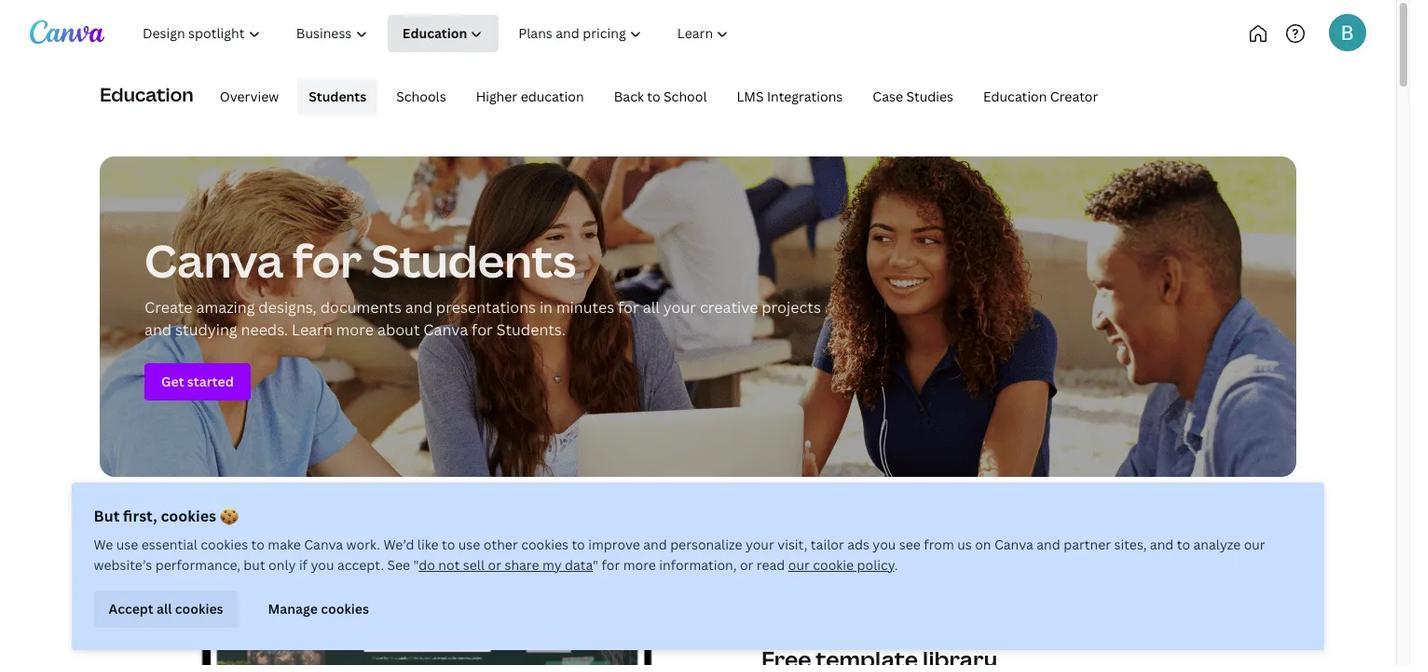 Task type: describe. For each thing, give the bounding box(es) containing it.
cookies up my
[[522, 536, 569, 554]]

see
[[900, 536, 922, 554]]

manage cookies
[[269, 600, 370, 618]]

canva right on
[[995, 536, 1035, 554]]

education for education creator
[[984, 87, 1048, 105]]

overview
[[220, 87, 279, 105]]

to left analyze
[[1178, 536, 1191, 554]]

sell
[[464, 557, 485, 574]]

see
[[388, 557, 411, 574]]

lms
[[737, 87, 764, 105]]

schools
[[397, 87, 446, 105]]

our inside we use essential cookies to make canva work. we'd like to use other cookies to improve and personalize your visit, tailor ads you see from us on canva and partner sites, and to analyze our website's performance, but only if you accept. see "
[[1245, 536, 1267, 554]]

manage
[[269, 600, 318, 618]]

case studies link
[[862, 78, 965, 116]]

canva up amazing
[[145, 230, 284, 291]]

more inside canva for students create amazing designs, documents and presentations in minutes for all your creative projects and studying needs. learn more about canva for students.
[[336, 320, 374, 340]]

0 horizontal spatial our
[[789, 557, 811, 574]]

to right like
[[443, 536, 456, 554]]

menu bar containing overview
[[201, 78, 1110, 116]]

creator
[[1051, 87, 1099, 105]]

students inside students link
[[309, 87, 367, 105]]

canva up if
[[305, 536, 344, 554]]

create
[[145, 297, 193, 318]]

documents
[[320, 297, 402, 318]]

cookie
[[814, 557, 855, 574]]

and up do not sell or share my data " for more information, or read our cookie policy .
[[644, 536, 668, 554]]

needs.
[[241, 320, 288, 340]]

designs,
[[259, 297, 317, 318]]

like
[[418, 536, 439, 554]]

schools link
[[385, 78, 458, 116]]

amazing
[[196, 297, 255, 318]]

for up documents
[[293, 230, 362, 291]]

higher education link
[[465, 78, 596, 116]]

my
[[543, 557, 562, 574]]

our cookie policy link
[[789, 557, 895, 574]]

only
[[269, 557, 297, 574]]

2 use from the left
[[459, 536, 481, 554]]

about
[[378, 320, 420, 340]]

policy
[[858, 557, 895, 574]]

accept.
[[338, 557, 385, 574]]

other
[[484, 536, 519, 554]]

top level navigation element
[[127, 15, 809, 52]]

to up data
[[573, 536, 586, 554]]

to right back
[[647, 87, 661, 105]]

do not sell or share my data link
[[419, 557, 594, 574]]

overview link
[[209, 78, 290, 116]]

website's
[[94, 557, 153, 574]]

analyze
[[1195, 536, 1242, 554]]

minutes
[[557, 297, 615, 318]]

canva for students create amazing designs, documents and presentations in minutes for all your creative projects and studying needs. learn more about canva for students.
[[145, 230, 822, 340]]

we'd
[[384, 536, 415, 554]]

studies
[[907, 87, 954, 105]]

ads
[[848, 536, 870, 554]]

accept
[[109, 600, 154, 618]]

make
[[268, 536, 302, 554]]

canva down the presentations
[[424, 320, 468, 340]]

your inside canva for students create amazing designs, documents and presentations in minutes for all your creative projects and studying needs. learn more about canva for students.
[[664, 297, 697, 318]]

lms integrations
[[737, 87, 843, 105]]

back to school link
[[603, 78, 719, 116]]

from
[[925, 536, 955, 554]]

case
[[873, 87, 904, 105]]

education creator link
[[973, 78, 1110, 116]]

higher education
[[476, 87, 584, 105]]

2 " from the left
[[594, 557, 599, 574]]

improve
[[589, 536, 641, 554]]

accept all cookies
[[109, 600, 224, 618]]



Task type: vqa. For each thing, say whether or not it's contained in the screenshot.
Back to School
yes



Task type: locate. For each thing, give the bounding box(es) containing it.
presentations
[[436, 297, 536, 318]]

your
[[664, 297, 697, 318], [746, 536, 775, 554]]

on
[[976, 536, 992, 554]]

1 vertical spatial your
[[746, 536, 775, 554]]

education
[[521, 87, 584, 105]]

we
[[94, 536, 114, 554]]

performance,
[[156, 557, 241, 574]]

1 horizontal spatial students
[[371, 230, 577, 291]]

canva
[[145, 230, 284, 291], [424, 320, 468, 340], [305, 536, 344, 554], [995, 536, 1035, 554]]

work.
[[347, 536, 381, 554]]

0 horizontal spatial or
[[489, 557, 502, 574]]

use up website's
[[117, 536, 139, 554]]

1 horizontal spatial "
[[594, 557, 599, 574]]

essential
[[142, 536, 198, 554]]

not
[[439, 557, 461, 574]]

for
[[293, 230, 362, 291], [618, 297, 640, 318], [472, 320, 493, 340], [602, 557, 621, 574]]

1 use from the left
[[117, 536, 139, 554]]

you
[[874, 536, 897, 554], [311, 557, 335, 574]]

but first, cookies 🍪
[[94, 506, 239, 527]]

our down visit,
[[789, 557, 811, 574]]

0 vertical spatial more
[[336, 320, 374, 340]]

case studies
[[873, 87, 954, 105]]

" right see
[[414, 557, 419, 574]]

your left the creative
[[664, 297, 697, 318]]

learn
[[292, 320, 333, 340]]

us
[[958, 536, 973, 554]]

back to school
[[614, 87, 707, 105]]

to up but
[[252, 536, 265, 554]]

all right minutes in the left of the page
[[643, 297, 660, 318]]

1 horizontal spatial or
[[741, 557, 754, 574]]

1 or from the left
[[489, 557, 502, 574]]

personalize
[[671, 536, 743, 554]]

1 vertical spatial you
[[311, 557, 335, 574]]

do
[[419, 557, 436, 574]]

🍪
[[220, 506, 239, 527]]

1 horizontal spatial your
[[746, 536, 775, 554]]

education inside 'link'
[[984, 87, 1048, 105]]

education for education
[[100, 82, 194, 107]]

you up policy at the bottom right of the page
[[874, 536, 897, 554]]

0 horizontal spatial "
[[414, 557, 419, 574]]

0 horizontal spatial all
[[157, 600, 172, 618]]

your up the read
[[746, 536, 775, 554]]

and down create
[[145, 320, 172, 340]]

information,
[[660, 557, 738, 574]]

back
[[614, 87, 644, 105]]

more down documents
[[336, 320, 374, 340]]

2 or from the left
[[741, 557, 754, 574]]

1 horizontal spatial use
[[459, 536, 481, 554]]

your inside we use essential cookies to make canva work. we'd like to use other cookies to improve and personalize your visit, tailor ads you see from us on canva and partner sites, and to analyze our website's performance, but only if you accept. see "
[[746, 536, 775, 554]]

0 horizontal spatial education
[[100, 82, 194, 107]]

students up the presentations
[[371, 230, 577, 291]]

our right analyze
[[1245, 536, 1267, 554]]

cookies
[[161, 506, 217, 527], [201, 536, 249, 554], [522, 536, 569, 554], [176, 600, 224, 618], [321, 600, 370, 618]]

"
[[414, 557, 419, 574], [594, 557, 599, 574]]

1 horizontal spatial you
[[874, 536, 897, 554]]

0 horizontal spatial your
[[664, 297, 697, 318]]

do not sell or share my data " for more information, or read our cookie policy .
[[419, 557, 899, 574]]

students left schools
[[309, 87, 367, 105]]

all right accept
[[157, 600, 172, 618]]

visit,
[[778, 536, 808, 554]]

0 horizontal spatial use
[[117, 536, 139, 554]]

our
[[1245, 536, 1267, 554], [789, 557, 811, 574]]

you right if
[[311, 557, 335, 574]]

more down improve
[[624, 557, 657, 574]]

cookies down accept.
[[321, 600, 370, 618]]

accept all cookies button
[[94, 591, 239, 629]]

education
[[100, 82, 194, 107], [984, 87, 1048, 105]]

1 vertical spatial students
[[371, 230, 577, 291]]

.
[[895, 557, 899, 574]]

and up about
[[405, 297, 433, 318]]

students link
[[298, 78, 378, 116]]

and
[[405, 297, 433, 318], [145, 320, 172, 340], [644, 536, 668, 554], [1038, 536, 1061, 554], [1151, 536, 1175, 554]]

studying
[[175, 320, 237, 340]]

read
[[758, 557, 786, 574]]

education creator
[[984, 87, 1099, 105]]

or right sell
[[489, 557, 502, 574]]

0 vertical spatial students
[[309, 87, 367, 105]]

data
[[566, 557, 594, 574]]

creative
[[700, 297, 759, 318]]

1 " from the left
[[414, 557, 419, 574]]

cookies down 'performance,'
[[176, 600, 224, 618]]

0 horizontal spatial students
[[309, 87, 367, 105]]

menu bar
[[201, 78, 1110, 116]]

1 horizontal spatial our
[[1245, 536, 1267, 554]]

or
[[489, 557, 502, 574], [741, 557, 754, 574]]

" inside we use essential cookies to make canva work. we'd like to use other cookies to improve and personalize your visit, tailor ads you see from us on canva and partner sites, and to analyze our website's performance, but only if you accept. see "
[[414, 557, 419, 574]]

and right sites, at right
[[1151, 536, 1175, 554]]

0 vertical spatial all
[[643, 297, 660, 318]]

for down the presentations
[[472, 320, 493, 340]]

1 vertical spatial our
[[789, 557, 811, 574]]

or left the read
[[741, 557, 754, 574]]

if
[[300, 557, 308, 574]]

students
[[309, 87, 367, 105], [371, 230, 577, 291]]

but
[[244, 557, 266, 574]]

and left partner
[[1038, 536, 1061, 554]]

1 vertical spatial all
[[157, 600, 172, 618]]

0 horizontal spatial more
[[336, 320, 374, 340]]

partner
[[1065, 536, 1112, 554]]

students.
[[497, 320, 566, 340]]

0 horizontal spatial you
[[311, 557, 335, 574]]

to
[[647, 87, 661, 105], [252, 536, 265, 554], [443, 536, 456, 554], [573, 536, 586, 554], [1178, 536, 1191, 554]]

0 vertical spatial you
[[874, 536, 897, 554]]

use
[[117, 536, 139, 554], [459, 536, 481, 554]]

first,
[[124, 506, 158, 527]]

integrations
[[767, 87, 843, 105]]

1 horizontal spatial all
[[643, 297, 660, 318]]

manage cookies button
[[254, 591, 385, 629]]

all inside canva for students create amazing designs, documents and presentations in minutes for all your creative projects and studying needs. learn more about canva for students.
[[643, 297, 660, 318]]

lms integrations link
[[726, 78, 855, 116]]

share
[[505, 557, 540, 574]]

for right minutes in the left of the page
[[618, 297, 640, 318]]

" down improve
[[594, 557, 599, 574]]

sites,
[[1115, 536, 1148, 554]]

all
[[643, 297, 660, 318], [157, 600, 172, 618]]

cookies inside 'button'
[[321, 600, 370, 618]]

cookies up essential
[[161, 506, 217, 527]]

1 horizontal spatial education
[[984, 87, 1048, 105]]

0 vertical spatial your
[[664, 297, 697, 318]]

higher
[[476, 87, 518, 105]]

1 vertical spatial more
[[624, 557, 657, 574]]

0 vertical spatial our
[[1245, 536, 1267, 554]]

all inside button
[[157, 600, 172, 618]]

1 horizontal spatial more
[[624, 557, 657, 574]]

school
[[664, 87, 707, 105]]

students inside canva for students create amazing designs, documents and presentations in minutes for all your creative projects and studying needs. learn more about canva for students.
[[371, 230, 577, 291]]

but
[[94, 506, 120, 527]]

for down improve
[[602, 557, 621, 574]]

projects
[[762, 297, 822, 318]]

more
[[336, 320, 374, 340], [624, 557, 657, 574]]

use up sell
[[459, 536, 481, 554]]

in
[[540, 297, 553, 318]]

cookies down the 🍪
[[201, 536, 249, 554]]

tailor
[[812, 536, 845, 554]]

cookies inside button
[[176, 600, 224, 618]]

we use essential cookies to make canva work. we'd like to use other cookies to improve and personalize your visit, tailor ads you see from us on canva and partner sites, and to analyze our website's performance, but only if you accept. see "
[[94, 536, 1267, 574]]



